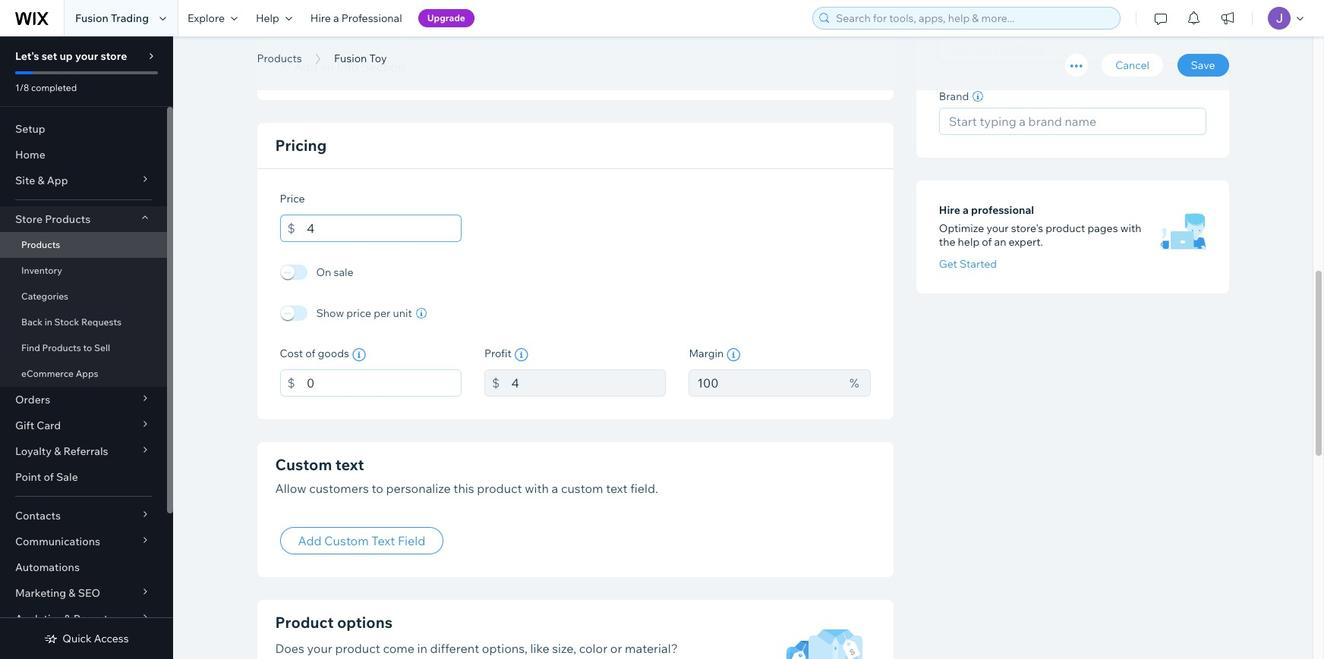 Task type: describe. For each thing, give the bounding box(es) containing it.
this
[[453, 481, 474, 497]]

a for professional
[[333, 11, 339, 25]]

custom inside the "custom text allow customers to personalize this product with a custom text field."
[[275, 456, 332, 475]]

point of sale
[[15, 471, 78, 484]]

product inside does your product come in different options, like size, color or material? add them here.
[[335, 642, 380, 657]]

cost
[[280, 347, 303, 361]]

0 vertical spatial text
[[335, 456, 364, 475]]

on
[[316, 266, 331, 279]]

orders
[[15, 393, 50, 407]]

app
[[47, 174, 68, 188]]

optimize your store's product pages with the help of an expert.
[[939, 222, 1141, 249]]

fusion down hire a professional link
[[334, 52, 367, 65]]

info tooltip image
[[515, 349, 528, 362]]

fulfilled)
[[1000, 43, 1046, 58]]

add for add custom text field
[[298, 534, 322, 549]]

inventory
[[21, 265, 62, 276]]

& for loyalty
[[54, 445, 61, 459]]

brand
[[939, 90, 969, 104]]

analytics & reports button
[[0, 607, 167, 632]]

come
[[383, 642, 415, 657]]

like
[[530, 642, 549, 657]]

price
[[280, 192, 305, 206]]

toy down professional
[[350, 33, 396, 67]]

home
[[15, 148, 45, 162]]

site & app button
[[0, 168, 167, 194]]

custom
[[561, 481, 603, 497]]

quick access button
[[44, 632, 129, 646]]

cost of goods
[[280, 347, 349, 361]]

does
[[275, 642, 304, 657]]

0 vertical spatial products link
[[249, 51, 309, 66]]

categories link
[[0, 284, 167, 310]]

product
[[275, 614, 334, 633]]

upgrade button
[[418, 9, 474, 27]]

field.
[[630, 481, 658, 497]]

Start typing a brand name field
[[944, 109, 1201, 135]]

info tooltip image for cost of goods
[[352, 349, 366, 362]]

(self
[[973, 43, 997, 58]]

get started link
[[939, 258, 997, 271]]

fusion toy down hire a professional
[[257, 33, 396, 67]]

inventory link
[[0, 258, 167, 284]]

material?
[[625, 642, 678, 657]]

hire a professional
[[310, 11, 402, 25]]

site
[[15, 174, 35, 188]]

per
[[374, 307, 391, 320]]

automations link
[[0, 555, 167, 581]]

1/8 completed
[[15, 82, 77, 93]]

sell
[[94, 342, 110, 354]]

section
[[361, 59, 405, 74]]

on sale
[[316, 266, 353, 279]]

loyalty & referrals button
[[0, 439, 167, 465]]

find
[[21, 342, 40, 354]]

gift card
[[15, 419, 61, 433]]

%
[[850, 376, 859, 391]]

help
[[958, 236, 980, 249]]

a inside the "custom text allow customers to personalize this product with a custom text field."
[[552, 481, 558, 497]]

toy right the info
[[369, 52, 387, 65]]

loyalty
[[15, 445, 52, 459]]

none text field inside fusion toy form
[[689, 370, 842, 397]]

show
[[316, 307, 344, 320]]

color
[[579, 642, 607, 657]]

with inside optimize your store's product pages with the help of an expert.
[[1120, 222, 1141, 236]]

fusion down the help
[[257, 33, 344, 67]]

quick
[[63, 632, 92, 646]]

$ for %
[[492, 376, 500, 391]]

products inside store products popup button
[[45, 213, 90, 226]]

to inside the "custom text allow customers to personalize this product with a custom text field."
[[372, 481, 383, 497]]

add for add an info section
[[294, 59, 318, 74]]

setup link
[[0, 116, 167, 142]]

trading
[[111, 11, 149, 25]]

expert.
[[1009, 236, 1043, 249]]

home link
[[0, 142, 167, 168]]

professional
[[971, 204, 1034, 218]]

communications button
[[0, 529, 167, 555]]

marketing
[[15, 587, 66, 601]]

product inside the "custom text allow customers to personalize this product with a custom text field."
[[477, 481, 522, 497]]

allow
[[275, 481, 306, 497]]

to inside 'link'
[[83, 342, 92, 354]]

find products to sell
[[21, 342, 110, 354]]

back
[[21, 317, 43, 328]]

ecommerce apps
[[21, 368, 98, 380]]

add custom text field button
[[280, 528, 444, 555]]

them
[[301, 659, 331, 660]]

custom text allow customers to personalize this product with a custom text field.
[[275, 456, 658, 497]]

custom inside button
[[324, 534, 369, 549]]

customers
[[309, 481, 369, 497]]

margin
[[689, 347, 724, 361]]

marketing & seo button
[[0, 581, 167, 607]]

back in stock requests
[[21, 317, 122, 328]]

store
[[15, 213, 43, 226]]

0 horizontal spatial an
[[320, 59, 334, 74]]

info
[[337, 59, 359, 74]]

add custom text field
[[298, 534, 425, 549]]

1 horizontal spatial text
[[606, 481, 628, 497]]

of for point of sale
[[44, 471, 54, 484]]

gift
[[15, 419, 34, 433]]

products inside find products to sell 'link'
[[42, 342, 81, 354]]

let's
[[15, 49, 39, 63]]

the
[[939, 236, 955, 249]]



Task type: locate. For each thing, give the bounding box(es) containing it.
setup
[[15, 122, 45, 136]]

cancel
[[1116, 58, 1149, 72]]

1/8
[[15, 82, 29, 93]]

0 vertical spatial product
[[1046, 222, 1085, 236]]

0 vertical spatial an
[[320, 59, 334, 74]]

text up 'customers'
[[335, 456, 364, 475]]

& right loyalty
[[54, 445, 61, 459]]

analytics
[[15, 613, 62, 626]]

an left "expert."
[[994, 236, 1006, 249]]

field
[[398, 534, 425, 549]]

0 horizontal spatial in
[[45, 317, 52, 328]]

hire a professional link
[[301, 0, 411, 36]]

1 vertical spatial product
[[477, 481, 522, 497]]

2 horizontal spatial of
[[982, 236, 992, 249]]

your inside does your product come in different options, like size, color or material? add them here.
[[307, 642, 332, 657]]

find products to sell link
[[0, 336, 167, 361]]

0 horizontal spatial text
[[335, 456, 364, 475]]

cancel button
[[1102, 54, 1163, 77]]

your right up
[[75, 49, 98, 63]]

products up inventory
[[21, 239, 60, 251]]

text
[[335, 456, 364, 475], [606, 481, 628, 497]]

in inside does your product come in different options, like size, color or material? add them here.
[[417, 642, 427, 657]]

of
[[982, 236, 992, 249], [305, 347, 315, 361], [44, 471, 54, 484]]

point of sale link
[[0, 465, 167, 490]]

fusion trading
[[75, 11, 149, 25]]

1 vertical spatial hire
[[939, 204, 960, 218]]

with right pages
[[1120, 222, 1141, 236]]

with inside the "custom text allow customers to personalize this product with a custom text field."
[[525, 481, 549, 497]]

your for does your product come in different options, like size, color or material? add them here.
[[307, 642, 332, 657]]

1 horizontal spatial product
[[477, 481, 522, 497]]

store products
[[15, 213, 90, 226]]

2 vertical spatial of
[[44, 471, 54, 484]]

of right the help
[[982, 236, 992, 249]]

1 horizontal spatial your
[[307, 642, 332, 657]]

upgrade
[[427, 12, 465, 24]]

explore
[[188, 11, 225, 25]]

your down professional
[[987, 222, 1009, 236]]

1 horizontal spatial info tooltip image
[[727, 349, 740, 362]]

a up optimize at the right of page
[[963, 204, 969, 218]]

does your product come in different options, like size, color or material? add them here.
[[275, 642, 678, 660]]

fusion left trading
[[75, 11, 108, 25]]

pricing
[[275, 136, 327, 155]]

or
[[610, 642, 622, 657]]

& inside dropdown button
[[37, 174, 44, 188]]

ecommerce
[[21, 368, 74, 380]]

0 vertical spatial of
[[982, 236, 992, 249]]

0 vertical spatial your
[[75, 49, 98, 63]]

add inside does your product come in different options, like size, color or material? add them here.
[[275, 659, 299, 660]]

add an info section link
[[280, 59, 405, 74]]

of for cost of goods
[[305, 347, 315, 361]]

1 vertical spatial add
[[298, 534, 322, 549]]

0 vertical spatial to
[[83, 342, 92, 354]]

fusion toy form
[[173, 0, 1324, 660]]

1 horizontal spatial in
[[417, 642, 427, 657]]

1 horizontal spatial hire
[[939, 204, 960, 218]]

2 horizontal spatial a
[[963, 204, 969, 218]]

professional
[[341, 11, 402, 25]]

2 horizontal spatial product
[[1046, 222, 1085, 236]]

0 horizontal spatial products link
[[0, 232, 167, 258]]

in right come
[[417, 642, 427, 657]]

2 vertical spatial your
[[307, 642, 332, 657]]

custom left text
[[324, 534, 369, 549]]

1 info tooltip image from the left
[[352, 349, 366, 362]]

site & app
[[15, 174, 68, 188]]

with left custom
[[525, 481, 549, 497]]

up
[[60, 49, 73, 63]]

info tooltip image
[[352, 349, 366, 362], [727, 349, 740, 362]]

0 horizontal spatial a
[[333, 11, 339, 25]]

text left field.
[[606, 481, 628, 497]]

add down allow
[[298, 534, 322, 549]]

add left the info
[[294, 59, 318, 74]]

fusion toy down hire a professional link
[[334, 52, 387, 65]]

access
[[94, 632, 129, 646]]

0 horizontal spatial info tooltip image
[[352, 349, 366, 362]]

& right the site
[[37, 174, 44, 188]]

0 vertical spatial custom
[[275, 456, 332, 475]]

size,
[[552, 642, 576, 657]]

2 vertical spatial product
[[335, 642, 380, 657]]

communications
[[15, 535, 100, 549]]

0 horizontal spatial product
[[335, 642, 380, 657]]

1 vertical spatial with
[[525, 481, 549, 497]]

gift card button
[[0, 413, 167, 439]]

0 horizontal spatial with
[[525, 481, 549, 497]]

in inside the sidebar element
[[45, 317, 52, 328]]

sidebar element
[[0, 36, 173, 660]]

1 horizontal spatial an
[[994, 236, 1006, 249]]

optimize
[[939, 222, 984, 236]]

let's set up your store
[[15, 49, 127, 63]]

1 vertical spatial your
[[987, 222, 1009, 236]]

1 vertical spatial in
[[417, 642, 427, 657]]

in
[[45, 317, 52, 328], [417, 642, 427, 657]]

& for marketing
[[69, 587, 76, 601]]

2 vertical spatial add
[[275, 659, 299, 660]]

0 horizontal spatial of
[[44, 471, 54, 484]]

product options
[[275, 614, 392, 633]]

add down does at left
[[275, 659, 299, 660]]

back in stock requests link
[[0, 310, 167, 336]]

loyalty & referrals
[[15, 445, 108, 459]]

to left sell
[[83, 342, 92, 354]]

get
[[939, 258, 957, 271]]

sale
[[56, 471, 78, 484]]

hire right help button
[[310, 11, 331, 25]]

None text field
[[307, 215, 462, 242], [307, 370, 462, 397], [511, 370, 666, 397], [307, 215, 462, 242], [307, 370, 462, 397], [511, 370, 666, 397]]

0 horizontal spatial hire
[[310, 11, 331, 25]]

1 horizontal spatial a
[[552, 481, 558, 497]]

a for professional
[[963, 204, 969, 218]]

1 vertical spatial an
[[994, 236, 1006, 249]]

0 vertical spatial a
[[333, 11, 339, 25]]

1 vertical spatial products link
[[0, 232, 167, 258]]

of inside the sidebar element
[[44, 471, 54, 484]]

$ for on sale
[[287, 221, 295, 236]]

an left the info
[[320, 59, 334, 74]]

sale
[[334, 266, 353, 279]]

orders button
[[0, 387, 167, 413]]

& left seo
[[69, 587, 76, 601]]

your inside optimize your store's product pages with the help of an expert.
[[987, 222, 1009, 236]]

product
[[1046, 222, 1085, 236], [477, 481, 522, 497], [335, 642, 380, 657]]

an inside optimize your store's product pages with the help of an expert.
[[994, 236, 1006, 249]]

you
[[949, 43, 970, 58]]

Search for tools, apps, help & more... field
[[831, 8, 1115, 29]]

options
[[337, 614, 392, 633]]

2 info tooltip image from the left
[[727, 349, 740, 362]]

$ down 'price' in the top left of the page
[[287, 221, 295, 236]]

help button
[[247, 0, 301, 36]]

apps
[[76, 368, 98, 380]]

0 vertical spatial add
[[294, 59, 318, 74]]

profit
[[484, 347, 512, 361]]

2 horizontal spatial your
[[987, 222, 1009, 236]]

1 horizontal spatial of
[[305, 347, 315, 361]]

0 vertical spatial hire
[[310, 11, 331, 25]]

products up ecommerce apps
[[42, 342, 81, 354]]

card
[[37, 419, 61, 433]]

1 vertical spatial a
[[963, 204, 969, 218]]

point
[[15, 471, 41, 484]]

categories
[[21, 291, 68, 302]]

& for site
[[37, 174, 44, 188]]

your
[[75, 49, 98, 63], [987, 222, 1009, 236], [307, 642, 332, 657]]

1 horizontal spatial with
[[1120, 222, 1141, 236]]

products link
[[249, 51, 309, 66], [0, 232, 167, 258]]

help
[[256, 11, 279, 25]]

your up them
[[307, 642, 332, 657]]

unit
[[393, 307, 412, 320]]

hire up optimize at the right of page
[[939, 204, 960, 218]]

$ down profit
[[492, 376, 500, 391]]

info tooltip image right margin
[[727, 349, 740, 362]]

products inside fusion toy form
[[257, 52, 302, 65]]

personalize
[[386, 481, 451, 497]]

products right store
[[45, 213, 90, 226]]

store products button
[[0, 207, 167, 232]]

1 vertical spatial of
[[305, 347, 315, 361]]

a left professional
[[333, 11, 339, 25]]

info tooltip image for margin
[[727, 349, 740, 362]]

add
[[294, 59, 318, 74], [298, 534, 322, 549], [275, 659, 299, 660]]

of right the cost
[[305, 347, 315, 361]]

None text field
[[689, 370, 842, 397]]

2 vertical spatial a
[[552, 481, 558, 497]]

custom up allow
[[275, 456, 332, 475]]

1 horizontal spatial to
[[372, 481, 383, 497]]

add an info section
[[291, 59, 405, 74]]

info tooltip image right goods
[[352, 349, 366, 362]]

0 vertical spatial in
[[45, 317, 52, 328]]

of inside optimize your store's product pages with the help of an expert.
[[982, 236, 992, 249]]

1 vertical spatial to
[[372, 481, 383, 497]]

automations
[[15, 561, 80, 575]]

analytics & reports
[[15, 613, 113, 626]]

to right 'customers'
[[372, 481, 383, 497]]

with
[[1120, 222, 1141, 236], [525, 481, 549, 497]]

add inside button
[[298, 534, 322, 549]]

hire a professional
[[939, 204, 1034, 218]]

hire inside fusion toy form
[[939, 204, 960, 218]]

product right this on the bottom of the page
[[477, 481, 522, 497]]

1 horizontal spatial products link
[[249, 51, 309, 66]]

1 vertical spatial text
[[606, 481, 628, 497]]

save button
[[1177, 54, 1229, 77]]

options,
[[482, 642, 528, 657]]

your for optimize your store's product pages with the help of an expert.
[[987, 222, 1009, 236]]

show price per unit
[[316, 307, 412, 320]]

of left sale
[[44, 471, 54, 484]]

product inside optimize your store's product pages with the help of an expert.
[[1046, 222, 1085, 236]]

0 horizontal spatial to
[[83, 342, 92, 354]]

1 vertical spatial custom
[[324, 534, 369, 549]]

0 horizontal spatial your
[[75, 49, 98, 63]]

hire for hire a professional
[[939, 204, 960, 218]]

product up here.
[[335, 642, 380, 657]]

product left pages
[[1046, 222, 1085, 236]]

0 vertical spatial with
[[1120, 222, 1141, 236]]

$ down the cost
[[287, 376, 295, 391]]

& for analytics
[[64, 613, 71, 626]]

a left custom
[[552, 481, 558, 497]]

products link down help button
[[249, 51, 309, 66]]

products down help button
[[257, 52, 302, 65]]

hire for hire a professional
[[310, 11, 331, 25]]

your inside the sidebar element
[[75, 49, 98, 63]]

& up quick
[[64, 613, 71, 626]]

to
[[83, 342, 92, 354], [372, 481, 383, 497]]

quick access
[[63, 632, 129, 646]]

in right "back"
[[45, 317, 52, 328]]

an
[[320, 59, 334, 74], [994, 236, 1006, 249]]

products link down store products
[[0, 232, 167, 258]]

marketing & seo
[[15, 587, 100, 601]]

store's
[[1011, 222, 1043, 236]]

you (self fulfilled)
[[949, 43, 1046, 58]]



Task type: vqa. For each thing, say whether or not it's contained in the screenshot.
first 2023 from the bottom of the #0000002 Issue Date: Dec 19, 2023 Due Date: Dec 19, 2023 Sales representative: XXXXXX SO number: XXXXXX Tracking number: XXXXXX
no



